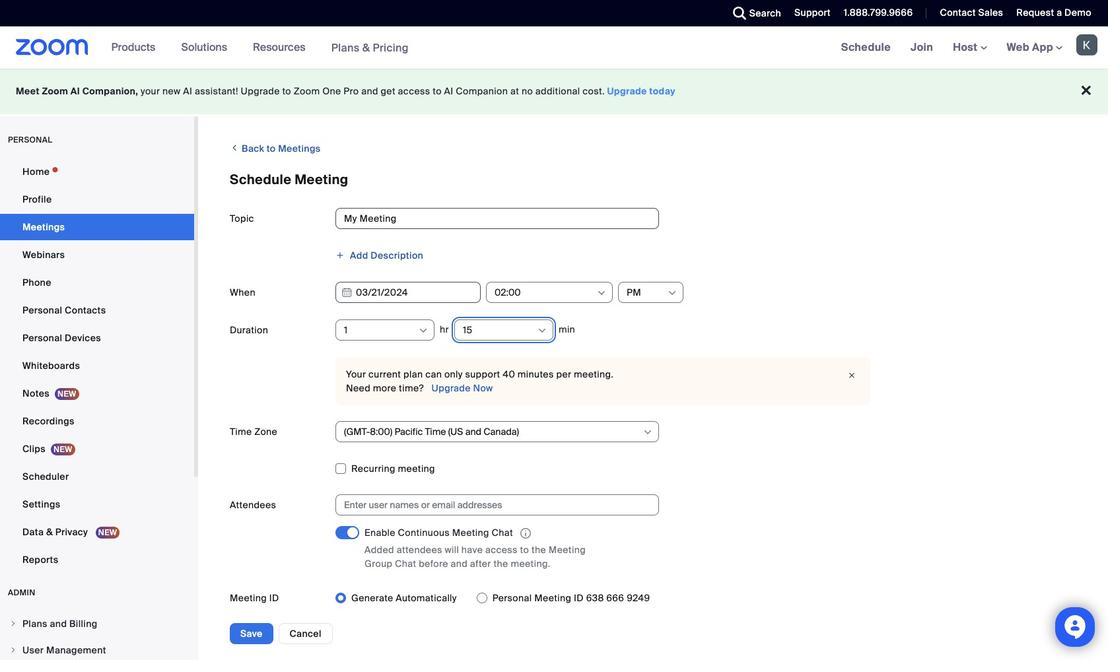 Task type: locate. For each thing, give the bounding box(es) containing it.
1 vertical spatial plans
[[22, 618, 47, 630]]

2 horizontal spatial show options image
[[667, 288, 678, 299]]

zoom left one
[[294, 85, 320, 97]]

1 vertical spatial schedule
[[230, 171, 292, 188]]

contact sales
[[940, 7, 1004, 18]]

0 vertical spatial plans
[[331, 41, 360, 54]]

back
[[242, 143, 264, 155]]

0 vertical spatial access
[[398, 85, 430, 97]]

plans
[[331, 41, 360, 54], [22, 618, 47, 630]]

2 horizontal spatial and
[[451, 558, 468, 570]]

1 horizontal spatial meeting.
[[574, 369, 614, 380]]

personal up whiteboards
[[22, 332, 62, 344]]

plans up meet zoom ai companion, your new ai assistant! upgrade to zoom one pro and get access to ai companion at no additional cost. upgrade today
[[331, 41, 360, 54]]

chat inside added attendees will have access to the meeting group chat before and after the meeting.
[[395, 558, 416, 570]]

0 horizontal spatial show options image
[[537, 326, 547, 336]]

cost.
[[583, 85, 605, 97]]

1 vertical spatial &
[[46, 526, 53, 538]]

the right after
[[494, 558, 508, 570]]

meeting id
[[230, 593, 279, 605]]

assistant!
[[195, 85, 238, 97]]

personal for personal contacts
[[22, 304, 62, 316]]

meeting inside option group
[[535, 593, 572, 605]]

1.888.799.9666 button
[[834, 0, 916, 26], [844, 7, 913, 18]]

meetings
[[278, 143, 321, 155], [22, 221, 65, 233]]

plans inside plans and billing menu item
[[22, 618, 47, 630]]

user management
[[22, 645, 106, 657]]

meeting up have at the left of the page
[[452, 527, 489, 539]]

close image
[[844, 369, 860, 382]]

added
[[365, 544, 394, 556]]

notes
[[22, 388, 50, 400]]

2 zoom from the left
[[294, 85, 320, 97]]

resources button
[[253, 26, 312, 69]]

schedule down 1.888.799.9666
[[841, 40, 891, 54]]

1 vertical spatial the
[[494, 558, 508, 570]]

generate automatically
[[351, 593, 457, 605]]

back to meetings link
[[230, 137, 321, 159]]

id left 638
[[574, 593, 584, 605]]

back to meetings
[[239, 143, 321, 155]]

1 vertical spatial right image
[[9, 647, 17, 655]]

0 vertical spatial right image
[[9, 620, 17, 628]]

host button
[[953, 40, 987, 54]]

meeting
[[295, 171, 348, 188], [452, 527, 489, 539], [549, 544, 586, 556], [230, 593, 267, 605], [535, 593, 572, 605]]

additional
[[536, 85, 580, 97]]

0 vertical spatial &
[[362, 41, 370, 54]]

phone link
[[0, 269, 194, 296]]

meetings navigation
[[831, 26, 1108, 69]]

ai left companion
[[444, 85, 453, 97]]

2 vertical spatial personal
[[493, 593, 532, 605]]

right image inside user management menu item
[[9, 647, 17, 655]]

add
[[350, 250, 368, 262]]

need
[[346, 382, 371, 394]]

home
[[22, 166, 50, 178]]

schedule down the back
[[230, 171, 292, 188]]

request a demo
[[1017, 7, 1092, 18]]

meeting inside "application"
[[452, 527, 489, 539]]

meetings inside personal menu menu
[[22, 221, 65, 233]]

1 horizontal spatial ai
[[183, 85, 192, 97]]

0 vertical spatial meeting.
[[574, 369, 614, 380]]

and left billing
[[50, 618, 67, 630]]

0 horizontal spatial access
[[398, 85, 430, 97]]

0 horizontal spatial chat
[[395, 558, 416, 570]]

1
[[344, 324, 348, 336]]

1 vertical spatial meeting.
[[511, 558, 551, 570]]

personal
[[22, 304, 62, 316], [22, 332, 62, 344], [493, 593, 532, 605]]

attendees
[[397, 544, 442, 556]]

meeting. inside added attendees will have access to the meeting group chat before and after the meeting.
[[511, 558, 551, 570]]

Persistent Chat, enter email address,Enter user names or email addresses text field
[[344, 495, 639, 515]]

show options image right pm popup button
[[667, 288, 678, 299]]

recurring
[[351, 463, 396, 475]]

resources
[[253, 40, 306, 54]]

request
[[1017, 7, 1054, 18]]

privacy
[[55, 526, 88, 538]]

meeting. inside your current plan can only support 40 minutes per meeting. need more time? upgrade now
[[574, 369, 614, 380]]

2 id from the left
[[574, 593, 584, 605]]

Topic text field
[[336, 208, 659, 229]]

right image for plans
[[9, 620, 17, 628]]

have
[[462, 544, 483, 556]]

before
[[419, 558, 448, 570]]

1 vertical spatial personal
[[22, 332, 62, 344]]

pm button
[[627, 283, 666, 303]]

chat down the attendees
[[395, 558, 416, 570]]

meeting
[[398, 463, 435, 475]]

settings link
[[0, 491, 194, 518]]

meetings up webinars
[[22, 221, 65, 233]]

0 vertical spatial schedule
[[841, 40, 891, 54]]

0 horizontal spatial plans
[[22, 618, 47, 630]]

personal down added attendees will have access to the meeting group chat before and after the meeting.
[[493, 593, 532, 605]]

personal contacts link
[[0, 297, 194, 324]]

access inside added attendees will have access to the meeting group chat before and after the meeting.
[[485, 544, 518, 556]]

notes link
[[0, 380, 194, 407]]

schedule link
[[831, 26, 901, 69]]

upgrade down only
[[432, 382, 471, 394]]

enable
[[365, 527, 396, 539]]

&
[[362, 41, 370, 54], [46, 526, 53, 538]]

1 horizontal spatial &
[[362, 41, 370, 54]]

schedule for schedule meeting
[[230, 171, 292, 188]]

duration
[[230, 324, 268, 336]]

& inside "product information" navigation
[[362, 41, 370, 54]]

upgrade down "product information" navigation
[[241, 85, 280, 97]]

meeting down back to meetings
[[295, 171, 348, 188]]

& inside personal menu menu
[[46, 526, 53, 538]]

meet zoom ai companion, your new ai assistant! upgrade to zoom one pro and get access to ai companion at no additional cost. upgrade today
[[16, 85, 676, 97]]

1 horizontal spatial show options image
[[596, 288, 607, 299]]

2 horizontal spatial ai
[[444, 85, 453, 97]]

time?
[[399, 382, 424, 394]]

your current plan can only support 40 minutes per meeting. need more time? upgrade now
[[346, 369, 614, 394]]

show options image left "hr"
[[418, 326, 429, 336]]

0 vertical spatial the
[[532, 544, 546, 556]]

show options image
[[596, 288, 607, 299], [667, 288, 678, 299], [418, 326, 429, 336]]

to down learn more about enable continuous meeting chat image
[[520, 544, 529, 556]]

1 vertical spatial chat
[[395, 558, 416, 570]]

& for privacy
[[46, 526, 53, 538]]

save
[[240, 628, 263, 640]]

1 horizontal spatial plans
[[331, 41, 360, 54]]

meetings up schedule meeting
[[278, 143, 321, 155]]

minutes
[[518, 369, 554, 380]]

add description button
[[336, 246, 424, 266]]

0 horizontal spatial and
[[50, 618, 67, 630]]

to down resources dropdown button
[[282, 85, 291, 97]]

When text field
[[336, 282, 481, 303]]

plans & pricing
[[331, 41, 409, 54]]

access down enable continuous meeting chat "application"
[[485, 544, 518, 556]]

add image
[[336, 251, 345, 260]]

plans up user
[[22, 618, 47, 630]]

1 horizontal spatial show options image
[[643, 427, 653, 438]]

time
[[230, 426, 252, 438]]

right image
[[9, 620, 17, 628], [9, 647, 17, 655]]

added attendees will have access to the meeting group chat before and after the meeting.
[[365, 544, 586, 570]]

0 horizontal spatial ai
[[71, 85, 80, 97]]

zone
[[254, 426, 278, 438]]

chat left learn more about enable continuous meeting chat image
[[492, 527, 513, 539]]

0 horizontal spatial the
[[494, 558, 508, 570]]

upgrade
[[241, 85, 280, 97], [607, 85, 647, 97], [432, 382, 471, 394]]

schedule for schedule
[[841, 40, 891, 54]]

user management menu item
[[0, 638, 194, 660]]

join link
[[901, 26, 943, 69]]

schedule meeting
[[230, 171, 348, 188]]

to inside added attendees will have access to the meeting group chat before and after the meeting.
[[520, 544, 529, 556]]

1 vertical spatial and
[[451, 558, 468, 570]]

upgrade now link
[[429, 382, 493, 394]]

1 horizontal spatial upgrade
[[432, 382, 471, 394]]

app
[[1032, 40, 1053, 54]]

meeting up personal meeting id 638 666 9249
[[549, 544, 586, 556]]

only
[[444, 369, 463, 380]]

personal inside 'meeting id' option group
[[493, 593, 532, 605]]

zoom right meet
[[42, 85, 68, 97]]

recordings link
[[0, 408, 194, 435]]

products button
[[111, 26, 161, 69]]

select start time text field
[[495, 283, 596, 303]]

ai
[[71, 85, 80, 97], [183, 85, 192, 97], [444, 85, 453, 97]]

0 vertical spatial meetings
[[278, 143, 321, 155]]

save button
[[230, 624, 273, 645]]

new
[[163, 85, 181, 97]]

to
[[282, 85, 291, 97], [433, 85, 442, 97], [267, 143, 276, 155], [520, 544, 529, 556]]

0 horizontal spatial meeting.
[[511, 558, 551, 570]]

whiteboards link
[[0, 353, 194, 379]]

webinars link
[[0, 242, 194, 268]]

& left pricing
[[362, 41, 370, 54]]

1 horizontal spatial and
[[361, 85, 378, 97]]

personal for personal devices
[[22, 332, 62, 344]]

ai right new
[[183, 85, 192, 97]]

meeting left 638
[[535, 593, 572, 605]]

generate
[[351, 593, 393, 605]]

select time zone text field
[[344, 422, 642, 442]]

id up "save" button
[[269, 593, 279, 605]]

0 horizontal spatial &
[[46, 526, 53, 538]]

right image down the "admin"
[[9, 620, 17, 628]]

one
[[322, 85, 341, 97]]

learn more about enable continuous meeting chat image
[[516, 528, 535, 540]]

1 vertical spatial meetings
[[22, 221, 65, 233]]

1 horizontal spatial id
[[574, 593, 584, 605]]

personal devices
[[22, 332, 101, 344]]

666
[[607, 593, 624, 605]]

plans for plans and billing
[[22, 618, 47, 630]]

right image left user
[[9, 647, 17, 655]]

id
[[269, 593, 279, 605], [574, 593, 584, 605]]

0 horizontal spatial show options image
[[418, 326, 429, 336]]

show options image
[[537, 326, 547, 336], [643, 427, 653, 438]]

0 horizontal spatial meetings
[[22, 221, 65, 233]]

the down learn more about enable continuous meeting chat image
[[532, 544, 546, 556]]

upgrade right cost.
[[607, 85, 647, 97]]

show options image left the pm
[[596, 288, 607, 299]]

0 horizontal spatial id
[[269, 593, 279, 605]]

pricing
[[373, 41, 409, 54]]

scheduler link
[[0, 464, 194, 490]]

meeting id option group
[[336, 588, 1077, 609]]

meet zoom ai companion, footer
[[0, 69, 1108, 114]]

2 vertical spatial and
[[50, 618, 67, 630]]

meeting. down learn more about enable continuous meeting chat image
[[511, 558, 551, 570]]

2 right image from the top
[[9, 647, 17, 655]]

1 right image from the top
[[9, 620, 17, 628]]

and left get
[[361, 85, 378, 97]]

plans inside "product information" navigation
[[331, 41, 360, 54]]

banner
[[0, 26, 1108, 69]]

0 horizontal spatial schedule
[[230, 171, 292, 188]]

1 vertical spatial show options image
[[643, 427, 653, 438]]

15
[[463, 324, 473, 336]]

0 vertical spatial and
[[361, 85, 378, 97]]

1 vertical spatial access
[[485, 544, 518, 556]]

upgrade inside your current plan can only support 40 minutes per meeting. need more time? upgrade now
[[432, 382, 471, 394]]

meeting. right per
[[574, 369, 614, 380]]

meeting up save
[[230, 593, 267, 605]]

1 horizontal spatial chat
[[492, 527, 513, 539]]

0 horizontal spatial zoom
[[42, 85, 68, 97]]

zoom
[[42, 85, 68, 97], [294, 85, 320, 97]]

1 ai from the left
[[71, 85, 80, 97]]

schedule inside meetings navigation
[[841, 40, 891, 54]]

show options image for 1
[[418, 326, 429, 336]]

0 vertical spatial personal
[[22, 304, 62, 316]]

0 vertical spatial chat
[[492, 527, 513, 539]]

1 horizontal spatial schedule
[[841, 40, 891, 54]]

1 horizontal spatial zoom
[[294, 85, 320, 97]]

plans & pricing link
[[331, 41, 409, 54], [331, 41, 409, 54]]

right image inside plans and billing menu item
[[9, 620, 17, 628]]

web app button
[[1007, 40, 1063, 54]]

1 button
[[344, 320, 417, 340]]

1 zoom from the left
[[42, 85, 68, 97]]

and down will
[[451, 558, 468, 570]]

1 horizontal spatial access
[[485, 544, 518, 556]]

personal down "phone"
[[22, 304, 62, 316]]

& right data
[[46, 526, 53, 538]]

a
[[1057, 7, 1062, 18]]

solutions
[[181, 40, 227, 54]]

continuous
[[398, 527, 450, 539]]

1 horizontal spatial the
[[532, 544, 546, 556]]

access right get
[[398, 85, 430, 97]]

current
[[369, 369, 401, 380]]

ai left companion, on the left of page
[[71, 85, 80, 97]]



Task type: describe. For each thing, give the bounding box(es) containing it.
phone
[[22, 277, 51, 289]]

min
[[559, 323, 575, 335]]

cancel button
[[278, 624, 333, 645]]

clips
[[22, 443, 46, 455]]

settings
[[22, 499, 60, 511]]

hr
[[440, 323, 449, 335]]

enable continuous meeting chat
[[365, 527, 513, 539]]

meet
[[16, 85, 40, 97]]

& for pricing
[[362, 41, 370, 54]]

when
[[230, 287, 256, 299]]

template
[[230, 630, 272, 642]]

9249
[[627, 593, 650, 605]]

right image for user
[[9, 647, 17, 655]]

personal meeting id 638 666 9249
[[493, 593, 650, 605]]

meetings link
[[0, 214, 194, 240]]

show options image for pm
[[667, 288, 678, 299]]

personal for personal meeting id 638 666 9249
[[493, 593, 532, 605]]

sales
[[979, 7, 1004, 18]]

reports link
[[0, 547, 194, 573]]

left image
[[230, 141, 239, 155]]

admin menu menu
[[0, 612, 194, 660]]

plans for plans & pricing
[[331, 41, 360, 54]]

web app
[[1007, 40, 1053, 54]]

recurring meeting
[[351, 463, 435, 475]]

data
[[22, 526, 44, 538]]

description
[[371, 250, 424, 262]]

join
[[911, 40, 933, 54]]

support
[[465, 369, 500, 380]]

chat inside "application"
[[492, 527, 513, 539]]

personal contacts
[[22, 304, 106, 316]]

search button
[[723, 0, 785, 26]]

meeting inside added attendees will have access to the meeting group chat before and after the meeting.
[[549, 544, 586, 556]]

user
[[22, 645, 44, 657]]

to left companion
[[433, 85, 442, 97]]

no
[[522, 85, 533, 97]]

1.888.799.9666 button up the 'join'
[[834, 0, 916, 26]]

companion,
[[82, 85, 138, 97]]

host
[[953, 40, 981, 54]]

1 id from the left
[[269, 593, 279, 605]]

to right the back
[[267, 143, 276, 155]]

search
[[749, 7, 781, 19]]

recordings
[[22, 415, 74, 427]]

home link
[[0, 159, 194, 185]]

0 vertical spatial show options image
[[537, 326, 547, 336]]

webinars
[[22, 249, 65, 261]]

after
[[470, 558, 491, 570]]

plans and billing menu item
[[0, 612, 194, 637]]

now
[[473, 382, 493, 394]]

personal devices link
[[0, 325, 194, 351]]

billing
[[69, 618, 97, 630]]

personal menu menu
[[0, 159, 194, 575]]

profile picture image
[[1077, 34, 1098, 55]]

contacts
[[65, 304, 106, 316]]

profile link
[[0, 186, 194, 213]]

638
[[586, 593, 604, 605]]

will
[[445, 544, 459, 556]]

admin
[[8, 588, 36, 598]]

more
[[373, 382, 397, 394]]

and inside menu item
[[50, 618, 67, 630]]

group
[[365, 558, 393, 570]]

profile
[[22, 194, 52, 205]]

and inside added attendees will have access to the meeting group chat before and after the meeting.
[[451, 558, 468, 570]]

1.888.799.9666
[[844, 7, 913, 18]]

cancel
[[290, 628, 321, 640]]

today
[[650, 85, 676, 97]]

40
[[503, 369, 515, 380]]

0 horizontal spatial upgrade
[[241, 85, 280, 97]]

15 button
[[463, 320, 536, 340]]

zoom logo image
[[16, 39, 88, 55]]

time zone
[[230, 426, 278, 438]]

personal
[[8, 135, 52, 145]]

pro
[[344, 85, 359, 97]]

1 horizontal spatial meetings
[[278, 143, 321, 155]]

add description
[[350, 250, 424, 262]]

3 ai from the left
[[444, 85, 453, 97]]

contact
[[940, 7, 976, 18]]

management
[[46, 645, 106, 657]]

2 ai from the left
[[183, 85, 192, 97]]

support
[[795, 7, 831, 18]]

id inside option group
[[574, 593, 584, 605]]

per
[[556, 369, 572, 380]]

web
[[1007, 40, 1030, 54]]

access inside meet zoom ai companion, footer
[[398, 85, 430, 97]]

product information navigation
[[101, 26, 419, 69]]

topic
[[230, 213, 254, 225]]

your
[[346, 369, 366, 380]]

whiteboards
[[22, 360, 80, 372]]

1.888.799.9666 button up schedule link
[[844, 7, 913, 18]]

clips link
[[0, 436, 194, 462]]

can
[[425, 369, 442, 380]]

banner containing products
[[0, 26, 1108, 69]]

and inside meet zoom ai companion, footer
[[361, 85, 378, 97]]

enable continuous meeting chat application
[[365, 526, 616, 541]]

2 horizontal spatial upgrade
[[607, 85, 647, 97]]

your
[[141, 85, 160, 97]]

at
[[511, 85, 519, 97]]



Task type: vqa. For each thing, say whether or not it's contained in the screenshot.
the rightmost the
yes



